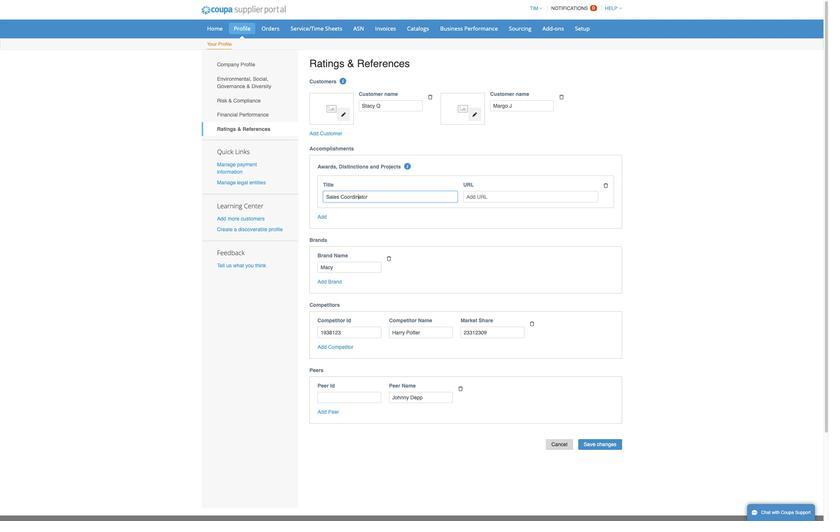 Task type: locate. For each thing, give the bounding box(es) containing it.
name for competitor name
[[418, 318, 432, 324]]

center
[[244, 201, 264, 210]]

environmental, social, governance & diversity link
[[202, 72, 298, 93]]

name for brand name
[[334, 253, 348, 259]]

0 vertical spatial ratings
[[309, 58, 344, 69]]

sourcing
[[509, 25, 532, 32]]

1 horizontal spatial customer name
[[490, 91, 529, 97]]

id
[[347, 318, 351, 324], [330, 383, 335, 389]]

peer id
[[318, 383, 335, 389]]

competitor name
[[389, 318, 432, 324]]

legal
[[237, 180, 248, 186]]

0 vertical spatial ratings & references
[[309, 58, 410, 69]]

0 horizontal spatial change image image
[[341, 112, 346, 117]]

2 customer name text field from the left
[[490, 100, 554, 111]]

0 vertical spatial references
[[357, 58, 410, 69]]

customer name for customer name text field corresponding to 1st logo from right
[[490, 91, 529, 97]]

add down peer id
[[318, 409, 327, 415]]

manage down the information
[[217, 180, 236, 186]]

title
[[323, 182, 334, 188]]

risk
[[217, 98, 227, 104]]

2 manage from the top
[[217, 180, 236, 186]]

competitor id
[[318, 318, 351, 324]]

company profile link
[[202, 58, 298, 72]]

profile inside "link"
[[218, 41, 232, 47]]

performance for business performance
[[464, 25, 498, 32]]

customer for second logo from right customer name text field
[[359, 91, 383, 97]]

references down the invoices 'link'
[[357, 58, 410, 69]]

1 horizontal spatial id
[[347, 318, 351, 324]]

learning center
[[217, 201, 264, 210]]

competitor down competitors
[[318, 318, 345, 324]]

1 manage from the top
[[217, 161, 236, 167]]

0 horizontal spatial performance
[[239, 112, 269, 118]]

more
[[228, 216, 239, 222]]

0 horizontal spatial id
[[330, 383, 335, 389]]

brand name
[[318, 253, 348, 259]]

notifications
[[551, 6, 588, 11]]

& down financial performance
[[237, 126, 241, 132]]

invoices link
[[370, 23, 401, 34]]

manage
[[217, 161, 236, 167], [217, 180, 236, 186]]

brand down brands
[[318, 253, 332, 259]]

2 logo image from the left
[[445, 97, 481, 121]]

URL text field
[[463, 191, 598, 202]]

1 vertical spatial profile
[[218, 41, 232, 47]]

add competitor
[[318, 344, 353, 350]]

coupa supplier portal image
[[196, 1, 291, 20]]

profile down coupa supplier portal image
[[234, 25, 251, 32]]

cancel
[[551, 442, 568, 448]]

chat with coupa support button
[[747, 504, 815, 521]]

0 horizontal spatial name
[[384, 91, 398, 97]]

ratings up customers on the top of page
[[309, 58, 344, 69]]

0 horizontal spatial customer
[[320, 131, 342, 137]]

references
[[357, 58, 410, 69], [243, 126, 270, 132]]

risk & compliance
[[217, 98, 261, 104]]

brand down brand name text field
[[328, 279, 342, 285]]

1 horizontal spatial ratings
[[309, 58, 344, 69]]

id for peer id
[[330, 383, 335, 389]]

1 vertical spatial performance
[[239, 112, 269, 118]]

add up the accomplishments
[[309, 131, 319, 137]]

2 horizontal spatial name
[[418, 318, 432, 324]]

peer
[[318, 383, 329, 389], [389, 383, 400, 389], [328, 409, 339, 415]]

1 horizontal spatial references
[[357, 58, 410, 69]]

peer name
[[389, 383, 416, 389]]

what
[[233, 263, 244, 269]]

competitor
[[318, 318, 345, 324], [389, 318, 417, 324], [328, 344, 353, 350]]

1 horizontal spatial name
[[516, 91, 529, 97]]

awards, distinctions and projects
[[318, 164, 401, 170]]

manage up the information
[[217, 161, 236, 167]]

0 horizontal spatial name
[[334, 253, 348, 259]]

your profile link
[[207, 40, 232, 49]]

add up create
[[217, 216, 226, 222]]

1 vertical spatial manage
[[217, 180, 236, 186]]

save changes button
[[578, 439, 622, 450]]

1 horizontal spatial performance
[[464, 25, 498, 32]]

profile right your
[[218, 41, 232, 47]]

add for add peer
[[318, 409, 327, 415]]

add up the peers
[[318, 344, 327, 350]]

2 horizontal spatial customer
[[490, 91, 514, 97]]

setup
[[575, 25, 590, 32]]

navigation
[[527, 1, 622, 15]]

add for add brand
[[318, 279, 327, 285]]

1 vertical spatial name
[[418, 318, 432, 324]]

2 vertical spatial profile
[[241, 62, 255, 68]]

add for add
[[318, 214, 327, 220]]

peer up peer name text box
[[389, 383, 400, 389]]

ratings & references down financial performance
[[217, 126, 270, 132]]

name
[[384, 91, 398, 97], [516, 91, 529, 97]]

0 horizontal spatial customer name text field
[[359, 100, 423, 111]]

1 logo image from the left
[[313, 97, 350, 121]]

&
[[347, 58, 354, 69], [247, 83, 250, 89], [229, 98, 232, 104], [237, 126, 241, 132]]

additional information image
[[404, 163, 411, 170]]

Market Share text field
[[461, 327, 524, 338]]

home link
[[202, 23, 228, 34]]

cancel link
[[546, 439, 573, 450]]

2 change image image from the left
[[472, 112, 477, 117]]

1 horizontal spatial customer
[[359, 91, 383, 97]]

1 horizontal spatial change image image
[[472, 112, 477, 117]]

Brand Name text field
[[318, 262, 381, 273]]

asn
[[353, 25, 364, 32]]

0 horizontal spatial ratings
[[217, 126, 236, 132]]

accomplishments
[[309, 146, 354, 152]]

name up peer name text box
[[402, 383, 416, 389]]

orders
[[262, 25, 280, 32]]

change image image
[[341, 112, 346, 117], [472, 112, 477, 117]]

1 vertical spatial ratings & references
[[217, 126, 270, 132]]

2 customer name from the left
[[490, 91, 529, 97]]

id up peer id text field
[[330, 383, 335, 389]]

manage inside manage payment information
[[217, 161, 236, 167]]

logo image
[[313, 97, 350, 121], [445, 97, 481, 121]]

coupa
[[781, 510, 794, 515]]

add inside button
[[318, 409, 327, 415]]

manage legal entities
[[217, 180, 266, 186]]

1 customer name text field from the left
[[359, 100, 423, 111]]

& down asn link
[[347, 58, 354, 69]]

manage payment information link
[[217, 161, 257, 175]]

0 horizontal spatial customer name
[[359, 91, 398, 97]]

add for add competitor
[[318, 344, 327, 350]]

performance up ratings & references link
[[239, 112, 269, 118]]

peer down peer id text field
[[328, 409, 339, 415]]

peer down the peers
[[318, 383, 329, 389]]

1 name from the left
[[384, 91, 398, 97]]

market share
[[461, 318, 493, 324]]

0 vertical spatial id
[[347, 318, 351, 324]]

financial
[[217, 112, 238, 118]]

create
[[217, 227, 233, 232]]

name up the competitor name text field on the bottom
[[418, 318, 432, 324]]

& left diversity
[[247, 83, 250, 89]]

2 name from the left
[[516, 91, 529, 97]]

help
[[605, 6, 618, 11]]

1 horizontal spatial logo image
[[445, 97, 481, 121]]

ons
[[555, 25, 564, 32]]

0 horizontal spatial references
[[243, 126, 270, 132]]

brand
[[318, 253, 332, 259], [328, 279, 342, 285]]

0 vertical spatial brand
[[318, 253, 332, 259]]

with
[[772, 510, 780, 515]]

ratings & references up additional information image
[[309, 58, 410, 69]]

peer inside the add peer button
[[328, 409, 339, 415]]

Customer name text field
[[359, 100, 423, 111], [490, 100, 554, 111]]

name up brand name text field
[[334, 253, 348, 259]]

customer
[[359, 91, 383, 97], [490, 91, 514, 97], [320, 131, 342, 137]]

id up competitor id 'text field'
[[347, 318, 351, 324]]

tim
[[530, 6, 538, 11]]

ratings down financial
[[217, 126, 236, 132]]

add
[[309, 131, 319, 137], [318, 214, 327, 220], [217, 216, 226, 222], [318, 279, 327, 285], [318, 344, 327, 350], [318, 409, 327, 415]]

your
[[207, 41, 217, 47]]

& inside environmental, social, governance & diversity
[[247, 83, 250, 89]]

0
[[592, 5, 595, 11]]

add competitor button
[[318, 343, 353, 351]]

1 vertical spatial id
[[330, 383, 335, 389]]

add up competitors
[[318, 279, 327, 285]]

1 horizontal spatial customer name text field
[[490, 100, 554, 111]]

2 vertical spatial name
[[402, 383, 416, 389]]

ratings
[[309, 58, 344, 69], [217, 126, 236, 132]]

add up brands
[[318, 214, 327, 220]]

add peer button
[[318, 408, 339, 416]]

competitor down competitor id 'text field'
[[328, 344, 353, 350]]

1 horizontal spatial name
[[402, 383, 416, 389]]

1 customer name from the left
[[359, 91, 398, 97]]

manage for manage payment information
[[217, 161, 236, 167]]

1 change image image from the left
[[341, 112, 346, 117]]

performance right business
[[464, 25, 498, 32]]

0 vertical spatial name
[[334, 253, 348, 259]]

additional information image
[[340, 78, 347, 84]]

Peer Id text field
[[318, 392, 381, 403]]

ratings & references
[[309, 58, 410, 69], [217, 126, 270, 132]]

references down financial performance link
[[243, 126, 270, 132]]

market
[[461, 318, 477, 324]]

1 vertical spatial brand
[[328, 279, 342, 285]]

compliance
[[233, 98, 261, 104]]

add customer
[[309, 131, 342, 137]]

discoverable
[[238, 227, 267, 232]]

0 horizontal spatial logo image
[[313, 97, 350, 121]]

competitor up the competitor name text field on the bottom
[[389, 318, 417, 324]]

0 vertical spatial manage
[[217, 161, 236, 167]]

Peer Name text field
[[389, 392, 453, 403]]

home
[[207, 25, 223, 32]]

customer name
[[359, 91, 398, 97], [490, 91, 529, 97]]

0 vertical spatial performance
[[464, 25, 498, 32]]

profile up environmental, social, governance & diversity link
[[241, 62, 255, 68]]



Task type: vqa. For each thing, say whether or not it's contained in the screenshot.
option
no



Task type: describe. For each thing, give the bounding box(es) containing it.
chat with coupa support
[[761, 510, 811, 515]]

catalogs
[[407, 25, 429, 32]]

Competitor Id text field
[[318, 327, 381, 338]]

customers
[[241, 216, 265, 222]]

awards,
[[318, 164, 338, 170]]

learning
[[217, 201, 242, 210]]

add peer
[[318, 409, 339, 415]]

quick links
[[217, 147, 250, 156]]

brand inside add brand button
[[328, 279, 342, 285]]

business performance link
[[435, 23, 503, 34]]

changes
[[597, 442, 617, 448]]

url
[[463, 182, 474, 188]]

& right the risk
[[229, 98, 232, 104]]

0 horizontal spatial ratings & references
[[217, 126, 270, 132]]

payment
[[237, 161, 257, 167]]

competitor for competitor id
[[318, 318, 345, 324]]

add brand button
[[318, 278, 342, 286]]

tell us what you think
[[217, 263, 266, 269]]

save
[[584, 442, 596, 448]]

brands
[[309, 237, 327, 243]]

service/time sheets
[[291, 25, 342, 32]]

catalogs link
[[402, 23, 434, 34]]

add for add customer
[[309, 131, 319, 137]]

profile for company profile
[[241, 62, 255, 68]]

customer name text field for second logo from right
[[359, 100, 423, 111]]

peer for peer name
[[389, 383, 400, 389]]

you
[[245, 263, 254, 269]]

sheets
[[325, 25, 342, 32]]

customer name text field for 1st logo from right
[[490, 100, 554, 111]]

ratings & references link
[[202, 122, 298, 136]]

profile for your profile
[[218, 41, 232, 47]]

support
[[795, 510, 811, 515]]

0 vertical spatial profile
[[234, 25, 251, 32]]

tim link
[[527, 6, 543, 11]]

customer inside button
[[320, 131, 342, 137]]

and
[[370, 164, 379, 170]]

peer for peer id
[[318, 383, 329, 389]]

customers
[[309, 78, 336, 84]]

financial performance
[[217, 112, 269, 118]]

governance
[[217, 83, 245, 89]]

competitor for competitor name
[[389, 318, 417, 324]]

help link
[[602, 6, 622, 11]]

notifications 0
[[551, 5, 595, 11]]

business
[[440, 25, 463, 32]]

think
[[255, 263, 266, 269]]

tell us what you think button
[[217, 262, 266, 269]]

social,
[[253, 76, 268, 82]]

add-
[[543, 25, 555, 32]]

save changes
[[584, 442, 617, 448]]

asn link
[[349, 23, 369, 34]]

your profile
[[207, 41, 232, 47]]

navigation containing notifications 0
[[527, 1, 622, 15]]

environmental,
[[217, 76, 252, 82]]

chat
[[761, 510, 771, 515]]

invoices
[[375, 25, 396, 32]]

business performance
[[440, 25, 498, 32]]

name for second logo from right customer name text field
[[384, 91, 398, 97]]

add button
[[318, 213, 327, 221]]

environmental, social, governance & diversity
[[217, 76, 271, 89]]

company
[[217, 62, 239, 68]]

customer for customer name text field corresponding to 1st logo from right
[[490, 91, 514, 97]]

entities
[[250, 180, 266, 186]]

us
[[226, 263, 232, 269]]

add for add more customers
[[217, 216, 226, 222]]

financial performance link
[[202, 108, 298, 122]]

a
[[234, 227, 237, 232]]

quick
[[217, 147, 233, 156]]

performance for financial performance
[[239, 112, 269, 118]]

diversity
[[252, 83, 271, 89]]

id for competitor id
[[347, 318, 351, 324]]

add-ons
[[543, 25, 564, 32]]

name for peer name
[[402, 383, 416, 389]]

add more customers link
[[217, 216, 265, 222]]

company profile
[[217, 62, 255, 68]]

add customer button
[[309, 130, 342, 137]]

profile link
[[229, 23, 255, 34]]

change image image for second logo from right
[[341, 112, 346, 117]]

1 vertical spatial references
[[243, 126, 270, 132]]

distinctions
[[339, 164, 369, 170]]

tell
[[217, 263, 225, 269]]

Competitor Name text field
[[389, 327, 453, 338]]

manage payment information
[[217, 161, 257, 175]]

profile
[[269, 227, 283, 232]]

competitor inside add competitor button
[[328, 344, 353, 350]]

projects
[[381, 164, 401, 170]]

add brand
[[318, 279, 342, 285]]

customer name for second logo from right customer name text field
[[359, 91, 398, 97]]

1 horizontal spatial ratings & references
[[309, 58, 410, 69]]

orders link
[[257, 23, 284, 34]]

manage for manage legal entities
[[217, 180, 236, 186]]

peers
[[309, 367, 324, 373]]

Title text field
[[323, 191, 458, 202]]

add-ons link
[[538, 23, 569, 34]]

name for customer name text field corresponding to 1st logo from right
[[516, 91, 529, 97]]

1 vertical spatial ratings
[[217, 126, 236, 132]]

information
[[217, 169, 243, 175]]

change image image for 1st logo from right
[[472, 112, 477, 117]]



